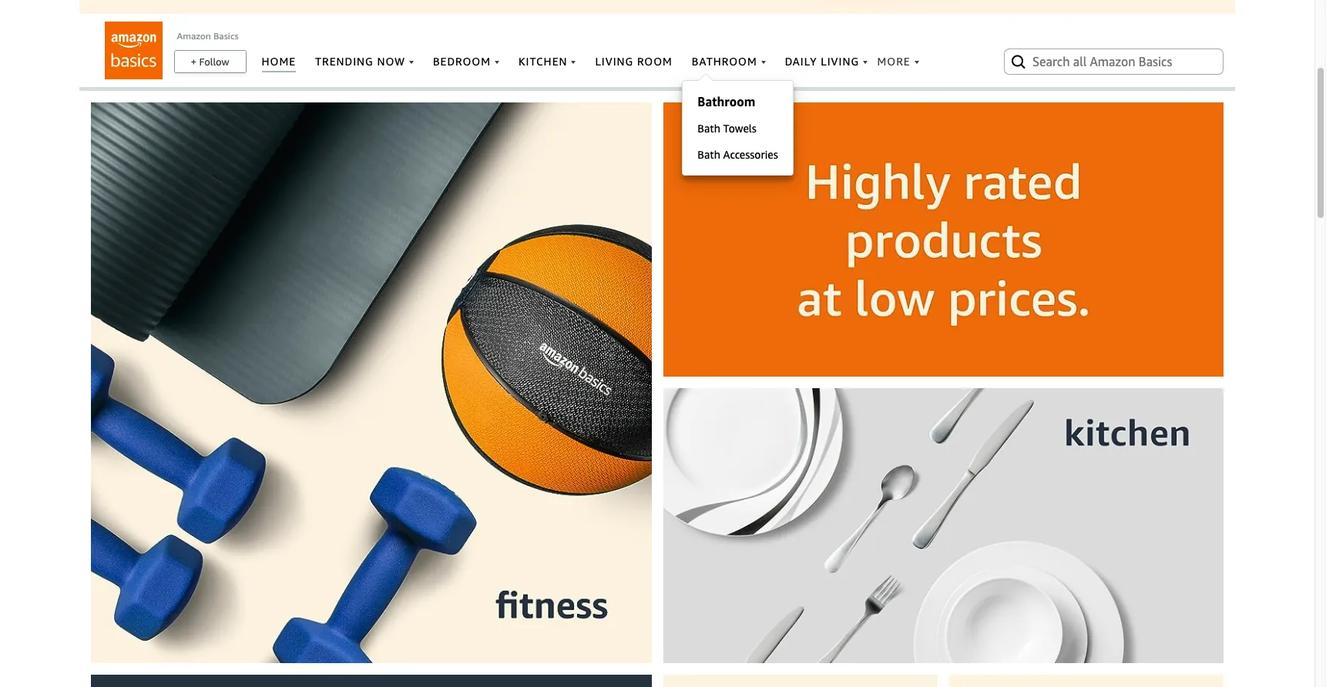 Task type: describe. For each thing, give the bounding box(es) containing it.
search image
[[1010, 52, 1028, 71]]

basics
[[214, 30, 239, 42]]

Search all Amazon Basics search field
[[1033, 49, 1199, 75]]

+ follow button
[[175, 51, 246, 72]]

amazon
[[177, 30, 211, 42]]

amazon basics logo image
[[104, 22, 162, 79]]

amazon basics
[[177, 30, 239, 42]]

follow
[[199, 56, 229, 68]]



Task type: vqa. For each thing, say whether or not it's contained in the screenshot.
the right $
no



Task type: locate. For each thing, give the bounding box(es) containing it.
+
[[191, 56, 197, 68]]

+ follow
[[191, 56, 229, 68]]

amazon basics link
[[177, 30, 239, 42]]



